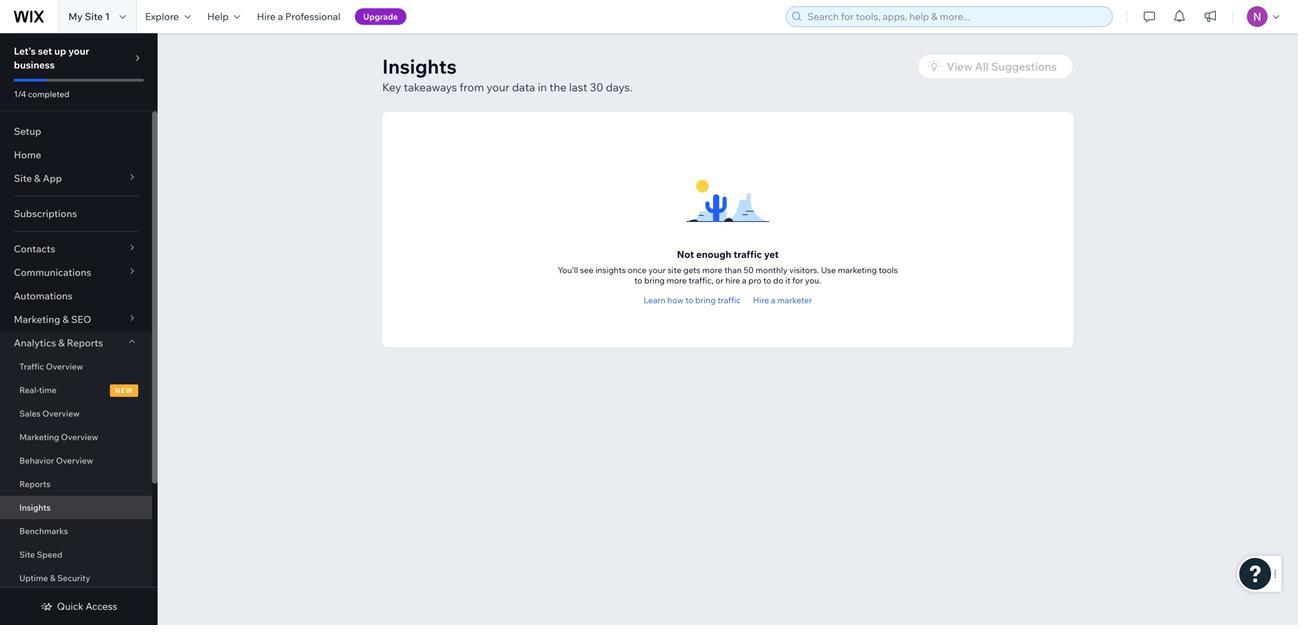 Task type: describe. For each thing, give the bounding box(es) containing it.
& for marketing
[[62, 313, 69, 325]]

time
[[39, 385, 57, 395]]

site for site speed
[[19, 549, 35, 560]]

hire a professional link
[[249, 0, 349, 33]]

site speed link
[[0, 543, 152, 566]]

let's
[[14, 45, 36, 57]]

home
[[14, 149, 41, 161]]

sidebar element
[[0, 33, 158, 625]]

marketing overview link
[[0, 425, 152, 449]]

yet
[[764, 248, 779, 260]]

my site 1
[[68, 10, 110, 22]]

app
[[43, 172, 62, 184]]

hire a marketer link
[[753, 294, 812, 306]]

marketing for marketing overview
[[19, 432, 59, 442]]

than
[[725, 265, 742, 275]]

behavior overview
[[19, 455, 93, 466]]

your inside not enough traffic yet you'll see insights once your site gets more than 50 monthly visitors. use marketing tools to bring more traffic, or hire a pro to do it for you.
[[649, 265, 666, 275]]

overview for behavior overview
[[56, 455, 93, 466]]

reports link
[[0, 472, 152, 496]]

a inside not enough traffic yet you'll see insights once your site gets more than 50 monthly visitors. use marketing tools to bring more traffic, or hire a pro to do it for you.
[[742, 275, 747, 286]]

gets
[[684, 265, 701, 275]]

marketing for marketing & seo
[[14, 313, 60, 325]]

your inside let's set up your business
[[68, 45, 89, 57]]

business
[[14, 59, 55, 71]]

0 horizontal spatial more
[[667, 275, 687, 286]]

last
[[569, 80, 588, 94]]

my
[[68, 10, 83, 22]]

not enough traffic yet you'll see insights once your site gets more than 50 monthly visitors. use marketing tools to bring more traffic, or hire a pro to do it for you.
[[558, 248, 898, 286]]

quick access button
[[40, 600, 117, 613]]

help
[[207, 10, 229, 22]]

use
[[821, 265, 836, 275]]

subscriptions
[[14, 207, 77, 220]]

benchmarks link
[[0, 519, 152, 543]]

takeaways
[[404, 80, 457, 94]]

not
[[677, 248, 694, 260]]

how
[[668, 295, 684, 305]]

let's set up your business
[[14, 45, 89, 71]]

hire a professional
[[257, 10, 341, 22]]

communications button
[[0, 261, 152, 284]]

setup link
[[0, 120, 152, 143]]

home link
[[0, 143, 152, 167]]

insights for insights key takeaways from your data in the last 30 days.
[[382, 54, 457, 78]]

tools
[[879, 265, 898, 275]]

2 horizontal spatial to
[[764, 275, 772, 286]]

sales overview link
[[0, 402, 152, 425]]

1 vertical spatial traffic
[[718, 295, 741, 305]]

the
[[550, 80, 567, 94]]

analytics & reports
[[14, 337, 103, 349]]

traffic,
[[689, 275, 714, 286]]

1 horizontal spatial more
[[703, 265, 723, 275]]

& for uptime
[[50, 573, 55, 583]]

speed
[[37, 549, 62, 560]]

completed
[[28, 89, 70, 99]]

a for hire a marketer
[[771, 295, 776, 305]]

overview for traffic overview
[[46, 361, 83, 372]]

real-time
[[19, 385, 57, 395]]

in
[[538, 80, 547, 94]]

monthly
[[756, 265, 788, 275]]

for
[[793, 275, 803, 286]]

security
[[57, 573, 90, 583]]

overview for sales overview
[[42, 408, 80, 419]]

hire
[[726, 275, 740, 286]]

communications
[[14, 266, 91, 278]]

real-
[[19, 385, 39, 395]]

upgrade
[[363, 11, 398, 22]]

uptime & security
[[19, 573, 90, 583]]

insights link
[[0, 496, 152, 519]]

seo
[[71, 313, 91, 325]]

you'll
[[558, 265, 578, 275]]

professional
[[285, 10, 341, 22]]

days.
[[606, 80, 633, 94]]

your inside "insights key takeaways from your data in the last 30 days."
[[487, 80, 510, 94]]

up
[[54, 45, 66, 57]]

explore
[[145, 10, 179, 22]]

Search for tools, apps, help & more... field
[[803, 7, 1108, 26]]

analytics & reports button
[[0, 331, 152, 355]]

set
[[38, 45, 52, 57]]

automations
[[14, 290, 73, 302]]



Task type: locate. For each thing, give the bounding box(es) containing it.
contacts
[[14, 243, 55, 255]]

site left "speed"
[[19, 549, 35, 560]]

2 vertical spatial a
[[771, 295, 776, 305]]

marketing up behavior
[[19, 432, 59, 442]]

site & app
[[14, 172, 62, 184]]

site inside dropdown button
[[14, 172, 32, 184]]

learn
[[644, 295, 666, 305]]

a left "professional"
[[278, 10, 283, 22]]

bring up learn in the top of the page
[[644, 275, 665, 286]]

1 horizontal spatial your
[[487, 80, 510, 94]]

do
[[773, 275, 784, 286]]

insights
[[596, 265, 626, 275]]

insights inside insights link
[[19, 502, 51, 513]]

overview up marketing overview in the left of the page
[[42, 408, 80, 419]]

0 horizontal spatial insights
[[19, 502, 51, 513]]

1 horizontal spatial insights
[[382, 54, 457, 78]]

0 horizontal spatial a
[[278, 10, 283, 22]]

more up 'how'
[[667, 275, 687, 286]]

30
[[590, 80, 604, 94]]

reports down behavior
[[19, 479, 50, 489]]

access
[[86, 600, 117, 612]]

or
[[716, 275, 724, 286]]

marketer
[[778, 295, 812, 305]]

insights
[[382, 54, 457, 78], [19, 502, 51, 513]]

overview
[[46, 361, 83, 372], [42, 408, 80, 419], [61, 432, 98, 442], [56, 455, 93, 466]]

traffic up 50
[[734, 248, 762, 260]]

hire for hire a marketer
[[753, 295, 769, 305]]

your left 'site'
[[649, 265, 666, 275]]

insights for insights
[[19, 502, 51, 513]]

& left the app
[[34, 172, 41, 184]]

pro
[[749, 275, 762, 286]]

0 vertical spatial marketing
[[14, 313, 60, 325]]

quick
[[57, 600, 83, 612]]

1/4 completed
[[14, 89, 70, 99]]

analytics
[[14, 337, 56, 349]]

1 vertical spatial hire
[[753, 295, 769, 305]]

it
[[786, 275, 791, 286]]

2 horizontal spatial your
[[649, 265, 666, 275]]

traffic down hire on the top of page
[[718, 295, 741, 305]]

& right "uptime"
[[50, 573, 55, 583]]

traffic
[[19, 361, 44, 372]]

2 vertical spatial site
[[19, 549, 35, 560]]

1 vertical spatial marketing
[[19, 432, 59, 442]]

0 vertical spatial insights
[[382, 54, 457, 78]]

0 horizontal spatial bring
[[644, 275, 665, 286]]

key
[[382, 80, 401, 94]]

subscriptions link
[[0, 202, 152, 225]]

more down enough
[[703, 265, 723, 275]]

& for analytics
[[58, 337, 65, 349]]

hire for hire a professional
[[257, 10, 276, 22]]

site down home
[[14, 172, 32, 184]]

site left 1
[[85, 10, 103, 22]]

enough
[[696, 248, 732, 260]]

0 horizontal spatial reports
[[19, 479, 50, 489]]

1 vertical spatial a
[[742, 275, 747, 286]]

benchmarks
[[19, 526, 68, 536]]

quick access
[[57, 600, 117, 612]]

marketing up 'analytics'
[[14, 313, 60, 325]]

automations link
[[0, 284, 152, 308]]

your right up
[[68, 45, 89, 57]]

& for site
[[34, 172, 41, 184]]

&
[[34, 172, 41, 184], [62, 313, 69, 325], [58, 337, 65, 349], [50, 573, 55, 583]]

site for site & app
[[14, 172, 32, 184]]

1 vertical spatial insights
[[19, 502, 51, 513]]

see
[[580, 265, 594, 275]]

more
[[703, 265, 723, 275], [667, 275, 687, 286]]

uptime & security link
[[0, 566, 152, 590]]

0 vertical spatial hire
[[257, 10, 276, 22]]

site speed
[[19, 549, 62, 560]]

to right 'insights'
[[635, 275, 643, 286]]

from
[[460, 80, 484, 94]]

1 vertical spatial site
[[14, 172, 32, 184]]

sales
[[19, 408, 41, 419]]

traffic overview
[[19, 361, 83, 372]]

site
[[668, 265, 682, 275]]

site & app button
[[0, 167, 152, 190]]

uptime
[[19, 573, 48, 583]]

0 horizontal spatial to
[[635, 275, 643, 286]]

behavior overview link
[[0, 449, 152, 472]]

learn how to bring traffic link
[[644, 294, 741, 306]]

1 vertical spatial your
[[487, 80, 510, 94]]

once
[[628, 265, 647, 275]]

0 horizontal spatial hire
[[257, 10, 276, 22]]

to right 'how'
[[686, 295, 694, 305]]

1 horizontal spatial to
[[686, 295, 694, 305]]

0 vertical spatial bring
[[644, 275, 665, 286]]

0 vertical spatial a
[[278, 10, 283, 22]]

data
[[512, 80, 535, 94]]

setup
[[14, 125, 41, 137]]

new
[[115, 386, 133, 395]]

your left data
[[487, 80, 510, 94]]

marketing inside dropdown button
[[14, 313, 60, 325]]

learn how to bring traffic
[[644, 295, 741, 305]]

a left pro
[[742, 275, 747, 286]]

reports
[[67, 337, 103, 349], [19, 479, 50, 489]]

a
[[278, 10, 283, 22], [742, 275, 747, 286], [771, 295, 776, 305]]

marketing overview
[[19, 432, 98, 442]]

to left do at top
[[764, 275, 772, 286]]

help button
[[199, 0, 249, 33]]

contacts button
[[0, 237, 152, 261]]

50
[[744, 265, 754, 275]]

& left seo
[[62, 313, 69, 325]]

overview for marketing overview
[[61, 432, 98, 442]]

bring down traffic,
[[696, 295, 716, 305]]

bring inside not enough traffic yet you'll see insights once your site gets more than 50 monthly visitors. use marketing tools to bring more traffic, or hire a pro to do it for you.
[[644, 275, 665, 286]]

reports down seo
[[67, 337, 103, 349]]

1 horizontal spatial hire
[[753, 295, 769, 305]]

hire a marketer
[[753, 295, 812, 305]]

0 vertical spatial your
[[68, 45, 89, 57]]

overview inside 'link'
[[42, 408, 80, 419]]

1 horizontal spatial reports
[[67, 337, 103, 349]]

1 horizontal spatial bring
[[696, 295, 716, 305]]

overview down the "sales overview" 'link'
[[61, 432, 98, 442]]

a for hire a professional
[[278, 10, 283, 22]]

2 horizontal spatial a
[[771, 295, 776, 305]]

0 vertical spatial site
[[85, 10, 103, 22]]

hire right "help" button
[[257, 10, 276, 22]]

traffic overview link
[[0, 355, 152, 378]]

to inside learn how to bring traffic link
[[686, 295, 694, 305]]

1/4
[[14, 89, 26, 99]]

0 vertical spatial traffic
[[734, 248, 762, 260]]

traffic inside not enough traffic yet you'll see insights once your site gets more than 50 monthly visitors. use marketing tools to bring more traffic, or hire a pro to do it for you.
[[734, 248, 762, 260]]

1 horizontal spatial a
[[742, 275, 747, 286]]

hire down pro
[[753, 295, 769, 305]]

sales overview
[[19, 408, 80, 419]]

marketing & seo button
[[0, 308, 152, 331]]

insights up benchmarks
[[19, 502, 51, 513]]

1 vertical spatial bring
[[696, 295, 716, 305]]

1 vertical spatial reports
[[19, 479, 50, 489]]

visitors.
[[790, 265, 819, 275]]

overview down analytics & reports
[[46, 361, 83, 372]]

0 horizontal spatial your
[[68, 45, 89, 57]]

hire
[[257, 10, 276, 22], [753, 295, 769, 305]]

insights up takeaways
[[382, 54, 457, 78]]

& inside dropdown button
[[58, 337, 65, 349]]

1
[[105, 10, 110, 22]]

0 vertical spatial reports
[[67, 337, 103, 349]]

marketing
[[838, 265, 877, 275]]

& down marketing & seo
[[58, 337, 65, 349]]

2 vertical spatial your
[[649, 265, 666, 275]]

reports inside dropdown button
[[67, 337, 103, 349]]

overview up reports link
[[56, 455, 93, 466]]

insights inside "insights key takeaways from your data in the last 30 days."
[[382, 54, 457, 78]]

you.
[[805, 275, 822, 286]]

a down do at top
[[771, 295, 776, 305]]



Task type: vqa. For each thing, say whether or not it's contained in the screenshot.
Oct
no



